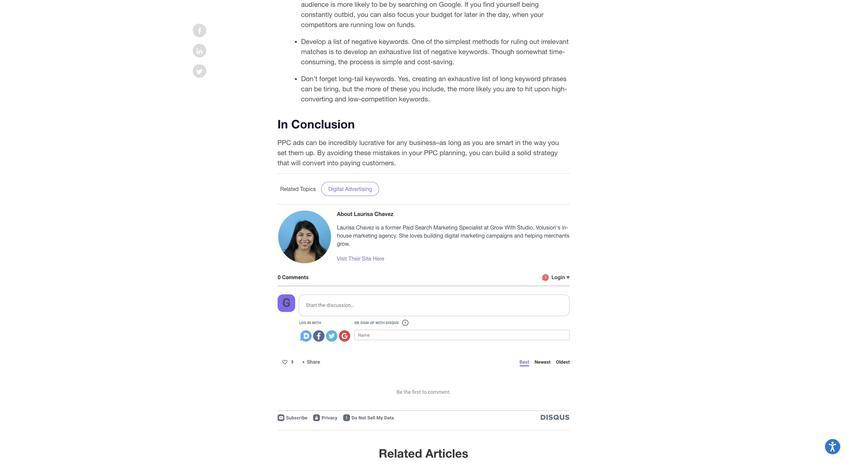 Task type: vqa. For each thing, say whether or not it's contained in the screenshot.
tail
yes



Task type: locate. For each thing, give the bounding box(es) containing it.
exhaustive up likely
[[448, 75, 480, 83]]

are left the smart
[[485, 139, 495, 147]]

2 vertical spatial list
[[482, 75, 491, 83]]

likely
[[477, 85, 492, 93]]

to left hit
[[518, 85, 524, 93]]

you right likely
[[493, 85, 504, 93]]

chavez down about laurisa chavez
[[356, 225, 374, 231]]

in
[[278, 117, 288, 131]]

the up solid
[[523, 139, 532, 147]]

incredibly
[[329, 139, 358, 147]]

1 vertical spatial these
[[355, 149, 371, 157]]

is up consuming, on the left
[[329, 48, 334, 56]]

0 vertical spatial are
[[506, 85, 516, 93]]

2 horizontal spatial and
[[515, 233, 524, 239]]

a inside 'ppc ads can be incredibly lucrative for any business–as long as you are smart in the way you set them up. by avoiding these mistakes in your ppc planning, you can build a solid strategy that will convert into paying customers.'
[[512, 149, 516, 157]]

and inside develop a list of negative keywords. one of the simplest methods for ruling out irrelevant matches is to develop an exhaustive list of negative keywords. though somewhat time- consuming, the process is simple and cost-saving.
[[404, 58, 416, 66]]

0 vertical spatial be
[[314, 85, 322, 93]]

strategy
[[534, 149, 558, 157]]

exhaustive
[[379, 48, 411, 56], [448, 75, 480, 83]]

agency.
[[379, 233, 398, 239]]

1 horizontal spatial list
[[413, 48, 422, 56]]

a right develop
[[328, 38, 332, 45]]

digital
[[445, 233, 460, 239]]

1 vertical spatial exhaustive
[[448, 75, 480, 83]]

site
[[362, 256, 372, 262]]

a
[[328, 38, 332, 45], [512, 149, 516, 157], [381, 225, 384, 231]]

be up converting
[[314, 85, 322, 93]]

be up the by
[[319, 139, 327, 147]]

0 horizontal spatial negative
[[352, 38, 377, 45]]

chavez inside laurisa chavez is a former paid search marketing specialist at grow with studio, volusion's in- house marketing agency. she loves building digital marketing campaigns and helping merchants grow.
[[356, 225, 374, 231]]

these down yes,
[[391, 85, 407, 93]]

1 horizontal spatial a
[[381, 225, 384, 231]]

digital advertising link
[[322, 182, 379, 196]]

lucrative
[[360, 139, 385, 147]]

out
[[530, 38, 540, 45]]

is
[[329, 48, 334, 56], [376, 58, 381, 66], [376, 225, 380, 231]]

1 vertical spatial be
[[319, 139, 327, 147]]

0 horizontal spatial related
[[280, 186, 299, 192]]

an
[[370, 48, 377, 56], [439, 75, 446, 83]]

0 horizontal spatial and
[[335, 95, 347, 103]]

1 vertical spatial related
[[379, 447, 422, 461]]

ppc down business–as
[[424, 149, 438, 157]]

1 vertical spatial for
[[387, 139, 395, 147]]

and inside laurisa chavez is a former paid search marketing specialist at grow with studio, volusion's in- house marketing agency. she loves building digital marketing campaigns and helping merchants grow.
[[515, 233, 524, 239]]

related for related articles
[[379, 447, 422, 461]]

ads
[[293, 139, 304, 147]]

planning,
[[440, 149, 468, 157]]

visit their site here
[[337, 256, 385, 262]]

build
[[495, 149, 510, 157]]

0 horizontal spatial more
[[366, 85, 381, 93]]

for up mistakes
[[387, 139, 395, 147]]

1 horizontal spatial exhaustive
[[448, 75, 480, 83]]

matches
[[301, 48, 327, 56]]

upon
[[535, 85, 550, 93]]

1 vertical spatial list
[[413, 48, 422, 56]]

0 horizontal spatial to
[[336, 48, 342, 56]]

can up the up.
[[306, 139, 317, 147]]

2 vertical spatial and
[[515, 233, 524, 239]]

long left the keyword
[[500, 75, 514, 83]]

hit
[[526, 85, 533, 93]]

0 vertical spatial long
[[500, 75, 514, 83]]

the down "develop"
[[338, 58, 348, 66]]

0 vertical spatial and
[[404, 58, 416, 66]]

low-
[[348, 95, 362, 103]]

1 horizontal spatial to
[[518, 85, 524, 93]]

1 horizontal spatial in
[[516, 139, 521, 147]]

don't
[[301, 75, 318, 83]]

1 vertical spatial chavez
[[356, 225, 374, 231]]

marketing down the specialist
[[461, 233, 485, 239]]

in down any
[[402, 149, 407, 157]]

1 horizontal spatial ppc
[[424, 149, 438, 157]]

1 vertical spatial to
[[518, 85, 524, 93]]

for up the though
[[501, 38, 509, 45]]

ppc ads can be incredibly lucrative for any business–as long as you are smart in the way you set them up. by avoiding these mistakes in your ppc planning, you can build a solid strategy that will convert into paying customers.
[[278, 139, 559, 167]]

list down one
[[413, 48, 422, 56]]

1 horizontal spatial these
[[391, 85, 407, 93]]

1 horizontal spatial for
[[501, 38, 509, 45]]

that
[[278, 159, 289, 167]]

studio,
[[518, 225, 535, 231]]

2 more from the left
[[459, 85, 475, 93]]

laurisa right 'about'
[[354, 211, 373, 217]]

to inside don't forget long-tail keywords. yes, creating an exhaustive list of long keyword phrases can be tiring, but the more of these you include, the more likely you are to hit upon high- converting and low-competition keywords.
[[518, 85, 524, 93]]

1 vertical spatial negative
[[431, 48, 457, 56]]

but
[[343, 85, 353, 93]]

you down as
[[470, 149, 481, 157]]

visit
[[337, 256, 347, 262]]

of down the though
[[493, 75, 499, 83]]

for
[[501, 38, 509, 45], [387, 139, 395, 147]]

1 horizontal spatial an
[[439, 75, 446, 83]]

0 vertical spatial laurisa
[[354, 211, 373, 217]]

1 horizontal spatial more
[[459, 85, 475, 93]]

linkedin image
[[197, 48, 203, 55]]

don't forget long-tail keywords. yes, creating an exhaustive list of long keyword phrases can be tiring, but the more of these you include, the more likely you are to hit upon high- converting and low-competition keywords.
[[301, 75, 568, 103]]

creating
[[413, 75, 437, 83]]

negative up saving.
[[431, 48, 457, 56]]

related
[[280, 186, 299, 192], [379, 447, 422, 461]]

process
[[350, 58, 374, 66]]

0 horizontal spatial list
[[334, 38, 342, 45]]

competition
[[362, 95, 397, 103]]

1 vertical spatial are
[[485, 139, 495, 147]]

0 vertical spatial chavez
[[375, 211, 394, 217]]

laurisa
[[354, 211, 373, 217], [337, 225, 355, 231]]

1 vertical spatial and
[[335, 95, 347, 103]]

1 horizontal spatial related
[[379, 447, 422, 461]]

a left solid
[[512, 149, 516, 157]]

building
[[424, 233, 443, 239]]

facebook image
[[198, 28, 202, 35]]

grow
[[491, 225, 504, 231]]

up.
[[306, 149, 316, 157]]

your
[[409, 149, 422, 157]]

solid
[[518, 149, 532, 157]]

0 vertical spatial is
[[329, 48, 334, 56]]

an up include,
[[439, 75, 446, 83]]

negative
[[352, 38, 377, 45], [431, 48, 457, 56]]

0 horizontal spatial in
[[402, 149, 407, 157]]

1 horizontal spatial marketing
[[461, 233, 485, 239]]

these down the lucrative
[[355, 149, 371, 157]]

consuming,
[[301, 58, 337, 66]]

1 horizontal spatial long
[[500, 75, 514, 83]]

conclusion
[[291, 117, 355, 131]]

is left simple
[[376, 58, 381, 66]]

laurisa up house
[[337, 225, 355, 231]]

forget
[[320, 75, 337, 83]]

ppc
[[278, 139, 291, 147], [424, 149, 438, 157]]

2 horizontal spatial a
[[512, 149, 516, 157]]

0 vertical spatial these
[[391, 85, 407, 93]]

tail
[[355, 75, 363, 83]]

0 vertical spatial exhaustive
[[379, 48, 411, 56]]

twitter image
[[197, 68, 203, 75]]

2 horizontal spatial list
[[482, 75, 491, 83]]

0 horizontal spatial a
[[328, 38, 332, 45]]

0 vertical spatial list
[[334, 38, 342, 45]]

1 vertical spatial in
[[402, 149, 407, 157]]

0 vertical spatial related
[[280, 186, 299, 192]]

and inside don't forget long-tail keywords. yes, creating an exhaustive list of long keyword phrases can be tiring, but the more of these you include, the more likely you are to hit upon high- converting and low-competition keywords.
[[335, 95, 347, 103]]

though
[[492, 48, 515, 56]]

house
[[337, 233, 352, 239]]

about laurisa chavez
[[337, 211, 394, 217]]

0 horizontal spatial for
[[387, 139, 395, 147]]

1 vertical spatial long
[[449, 139, 462, 147]]

more up the competition on the left of page
[[366, 85, 381, 93]]

and down studio,
[[515, 233, 524, 239]]

business–as
[[410, 139, 447, 147]]

for inside 'ppc ads can be incredibly lucrative for any business–as long as you are smart in the way you set them up. by avoiding these mistakes in your ppc planning, you can build a solid strategy that will convert into paying customers.'
[[387, 139, 395, 147]]

0 vertical spatial a
[[328, 38, 332, 45]]

and
[[404, 58, 416, 66], [335, 95, 347, 103], [515, 233, 524, 239]]

are left hit
[[506, 85, 516, 93]]

more
[[366, 85, 381, 93], [459, 85, 475, 93]]

0 horizontal spatial long
[[449, 139, 462, 147]]

0 horizontal spatial are
[[485, 139, 495, 147]]

specialist
[[459, 225, 483, 231]]

list up likely
[[482, 75, 491, 83]]

chavez up former
[[375, 211, 394, 217]]

smart
[[497, 139, 514, 147]]

1 vertical spatial an
[[439, 75, 446, 83]]

0 vertical spatial can
[[301, 85, 312, 93]]

digital
[[329, 186, 344, 192]]

are inside 'ppc ads can be incredibly lucrative for any business–as long as you are smart in the way you set them up. by avoiding these mistakes in your ppc planning, you can build a solid strategy that will convert into paying customers.'
[[485, 139, 495, 147]]

0 vertical spatial an
[[370, 48, 377, 56]]

1 horizontal spatial are
[[506, 85, 516, 93]]

be
[[314, 85, 322, 93], [319, 139, 327, 147]]

2 vertical spatial is
[[376, 225, 380, 231]]

can down don't
[[301, 85, 312, 93]]

1 horizontal spatial and
[[404, 58, 416, 66]]

chavez
[[375, 211, 394, 217], [356, 225, 374, 231]]

in conclusion
[[278, 117, 355, 131]]

open accessibe: accessibility options, statement and help image
[[830, 442, 837, 452]]

can
[[301, 85, 312, 93], [306, 139, 317, 147], [482, 149, 493, 157]]

and down but
[[335, 95, 347, 103]]

0 horizontal spatial exhaustive
[[379, 48, 411, 56]]

of
[[344, 38, 350, 45], [426, 38, 432, 45], [424, 48, 430, 56], [493, 75, 499, 83], [383, 85, 389, 93]]

to left "develop"
[[336, 48, 342, 56]]

long
[[500, 75, 514, 83], [449, 139, 462, 147]]

visit their site here link
[[337, 255, 385, 263]]

of up cost-
[[424, 48, 430, 56]]

mistakes
[[373, 149, 400, 157]]

0 horizontal spatial marketing
[[353, 233, 378, 239]]

list right develop
[[334, 38, 342, 45]]

be inside 'ppc ads can be incredibly lucrative for any business–as long as you are smart in the way you set them up. by avoiding these mistakes in your ppc planning, you can build a solid strategy that will convert into paying customers.'
[[319, 139, 327, 147]]

marketing right house
[[353, 233, 378, 239]]

way
[[534, 139, 546, 147]]

tiring,
[[324, 85, 341, 93]]

1 vertical spatial ppc
[[424, 149, 438, 157]]

include,
[[422, 85, 446, 93]]

the left simplest
[[434, 38, 444, 45]]

will
[[291, 159, 301, 167]]

an up process
[[370, 48, 377, 56]]

ppc up 'set'
[[278, 139, 291, 147]]

exhaustive up simple
[[379, 48, 411, 56]]

exhaustive inside don't forget long-tail keywords. yes, creating an exhaustive list of long keyword phrases can be tiring, but the more of these you include, the more likely you are to hit upon high- converting and low-competition keywords.
[[448, 75, 480, 83]]

customers.
[[363, 159, 396, 167]]

0 vertical spatial ppc
[[278, 139, 291, 147]]

0 vertical spatial negative
[[352, 38, 377, 45]]

their
[[349, 256, 361, 262]]

a up agency.
[[381, 225, 384, 231]]

by
[[317, 149, 325, 157]]

0 horizontal spatial an
[[370, 48, 377, 56]]

0 vertical spatial for
[[501, 38, 509, 45]]

0 horizontal spatial chavez
[[356, 225, 374, 231]]

negative up "develop"
[[352, 38, 377, 45]]

long-
[[339, 75, 355, 83]]

1 vertical spatial a
[[512, 149, 516, 157]]

and left cost-
[[404, 58, 416, 66]]

long inside 'ppc ads can be incredibly lucrative for any business–as long as you are smart in the way you set them up. by avoiding these mistakes in your ppc planning, you can build a solid strategy that will convert into paying customers.'
[[449, 139, 462, 147]]

0 horizontal spatial ppc
[[278, 139, 291, 147]]

somewhat
[[517, 48, 548, 56]]

can left the build
[[482, 149, 493, 157]]

as
[[464, 139, 471, 147]]

is up agency.
[[376, 225, 380, 231]]

0 vertical spatial in
[[516, 139, 521, 147]]

a inside develop a list of negative keywords. one of the simplest methods for ruling out irrelevant matches is to develop an exhaustive list of negative keywords. though somewhat time- consuming, the process is simple and cost-saving.
[[328, 38, 332, 45]]

develop
[[344, 48, 368, 56]]

the right include,
[[448, 85, 457, 93]]

more left likely
[[459, 85, 475, 93]]

set
[[278, 149, 287, 157]]

related for related topics
[[280, 186, 299, 192]]

1 vertical spatial laurisa
[[337, 225, 355, 231]]

long up planning,
[[449, 139, 462, 147]]

these inside 'ppc ads can be incredibly lucrative for any business–as long as you are smart in the way you set them up. by avoiding these mistakes in your ppc planning, you can build a solid strategy that will convert into paying customers.'
[[355, 149, 371, 157]]

2 vertical spatial a
[[381, 225, 384, 231]]

you
[[409, 85, 420, 93], [493, 85, 504, 93], [472, 139, 484, 147], [548, 139, 559, 147], [470, 149, 481, 157]]

simple
[[383, 58, 402, 66]]

0 horizontal spatial these
[[355, 149, 371, 157]]

merchants
[[544, 233, 570, 239]]

1 horizontal spatial chavez
[[375, 211, 394, 217]]

in up solid
[[516, 139, 521, 147]]

0 vertical spatial to
[[336, 48, 342, 56]]

of up the competition on the left of page
[[383, 85, 389, 93]]



Task type: describe. For each thing, give the bounding box(es) containing it.
paid
[[403, 225, 414, 231]]

of right one
[[426, 38, 432, 45]]

one
[[412, 38, 425, 45]]

phrases
[[543, 75, 567, 83]]

ruling
[[511, 38, 528, 45]]

keywords. down methods
[[459, 48, 490, 56]]

she
[[399, 233, 409, 239]]

high-
[[552, 85, 568, 93]]

cost-
[[418, 58, 433, 66]]

be inside don't forget long-tail keywords. yes, creating an exhaustive list of long keyword phrases can be tiring, but the more of these you include, the more likely you are to hit upon high- converting and low-competition keywords.
[[314, 85, 322, 93]]

into
[[327, 159, 339, 167]]

topics
[[300, 186, 316, 192]]

you up strategy
[[548, 139, 559, 147]]

advertising
[[345, 186, 372, 192]]

them
[[289, 149, 304, 157]]

1 horizontal spatial negative
[[431, 48, 457, 56]]

2 vertical spatial can
[[482, 149, 493, 157]]

exhaustive inside develop a list of negative keywords. one of the simplest methods for ruling out irrelevant matches is to develop an exhaustive list of negative keywords. though somewhat time- consuming, the process is simple and cost-saving.
[[379, 48, 411, 56]]

related articles
[[379, 447, 469, 461]]

any
[[397, 139, 408, 147]]

saving.
[[433, 58, 455, 66]]

campaigns
[[487, 233, 513, 239]]

with
[[505, 225, 516, 231]]

search
[[415, 225, 432, 231]]

for inside develop a list of negative keywords. one of the simplest methods for ruling out irrelevant matches is to develop an exhaustive list of negative keywords. though somewhat time- consuming, the process is simple and cost-saving.
[[501, 38, 509, 45]]

1 vertical spatial is
[[376, 58, 381, 66]]

develop
[[301, 38, 326, 45]]

of up "develop"
[[344, 38, 350, 45]]

paying
[[340, 159, 361, 167]]

the inside 'ppc ads can be incredibly lucrative for any business–as long as you are smart in the way you set them up. by avoiding these mistakes in your ppc planning, you can build a solid strategy that will convert into paying customers.'
[[523, 139, 532, 147]]

irrelevant
[[542, 38, 569, 45]]

develop a list of negative keywords. one of the simplest methods for ruling out irrelevant matches is to develop an exhaustive list of negative keywords. though somewhat time- consuming, the process is simple and cost-saving.
[[301, 38, 569, 66]]

these inside don't forget long-tail keywords. yes, creating an exhaustive list of long keyword phrases can be tiring, but the more of these you include, the more likely you are to hit upon high- converting and low-competition keywords.
[[391, 85, 407, 93]]

in-
[[562, 225, 569, 231]]

digital advertising
[[329, 186, 372, 192]]

you right as
[[472, 139, 484, 147]]

simplest
[[446, 38, 471, 45]]

keywords. up the competition on the left of page
[[365, 75, 396, 83]]

avoiding
[[327, 149, 353, 157]]

converting
[[301, 95, 333, 103]]

an inside develop a list of negative keywords. one of the simplest methods for ruling out irrelevant matches is to develop an exhaustive list of negative keywords. though somewhat time- consuming, the process is simple and cost-saving.
[[370, 48, 377, 56]]

former
[[386, 225, 402, 231]]

articles
[[426, 447, 469, 461]]

keywords. down include,
[[399, 95, 430, 103]]

2 marketing from the left
[[461, 233, 485, 239]]

convert
[[303, 159, 325, 167]]

time-
[[550, 48, 566, 56]]

you down creating
[[409, 85, 420, 93]]

can inside don't forget long-tail keywords. yes, creating an exhaustive list of long keyword phrases can be tiring, but the more of these you include, the more likely you are to hit upon high- converting and low-competition keywords.
[[301, 85, 312, 93]]

1 more from the left
[[366, 85, 381, 93]]

yes,
[[398, 75, 411, 83]]

marketing
[[434, 225, 458, 231]]

loves
[[410, 233, 423, 239]]

is inside laurisa chavez is a former paid search marketing specialist at grow with studio, volusion's in- house marketing agency. she loves building digital marketing campaigns and helping merchants grow.
[[376, 225, 380, 231]]

list inside don't forget long-tail keywords. yes, creating an exhaustive list of long keyword phrases can be tiring, but the more of these you include, the more likely you are to hit upon high- converting and low-competition keywords.
[[482, 75, 491, 83]]

volusion's
[[536, 225, 561, 231]]

about
[[337, 211, 353, 217]]

1 marketing from the left
[[353, 233, 378, 239]]

1 vertical spatial can
[[306, 139, 317, 147]]

at
[[484, 225, 489, 231]]

keywords. up simple
[[379, 38, 410, 45]]

an inside don't forget long-tail keywords. yes, creating an exhaustive list of long keyword phrases can be tiring, but the more of these you include, the more likely you are to hit upon high- converting and low-competition keywords.
[[439, 75, 446, 83]]

laurisa chavez is a former paid search marketing specialist at grow with studio, volusion's in- house marketing agency. she loves building digital marketing campaigns and helping merchants grow.
[[337, 225, 570, 247]]

methods
[[473, 38, 499, 45]]

are inside don't forget long-tail keywords. yes, creating an exhaustive list of long keyword phrases can be tiring, but the more of these you include, the more likely you are to hit upon high- converting and low-competition keywords.
[[506, 85, 516, 93]]

related topics
[[280, 186, 316, 192]]

helping
[[525, 233, 543, 239]]

keyword
[[515, 75, 541, 83]]

laurisa inside laurisa chavez is a former paid search marketing specialist at grow with studio, volusion's in- house marketing agency. she loves building digital marketing campaigns and helping merchants grow.
[[337, 225, 355, 231]]

grow.
[[337, 241, 350, 247]]

to inside develop a list of negative keywords. one of the simplest methods for ruling out irrelevant matches is to develop an exhaustive list of negative keywords. though somewhat time- consuming, the process is simple and cost-saving.
[[336, 48, 342, 56]]

a inside laurisa chavez is a former paid search marketing specialist at grow with studio, volusion's in- house marketing agency. she loves building digital marketing campaigns and helping merchants grow.
[[381, 225, 384, 231]]

the down the tail at the left top of page
[[354, 85, 364, 93]]

long inside don't forget long-tail keywords. yes, creating an exhaustive list of long keyword phrases can be tiring, but the more of these you include, the more likely you are to hit upon high- converting and low-competition keywords.
[[500, 75, 514, 83]]

here
[[373, 256, 385, 262]]



